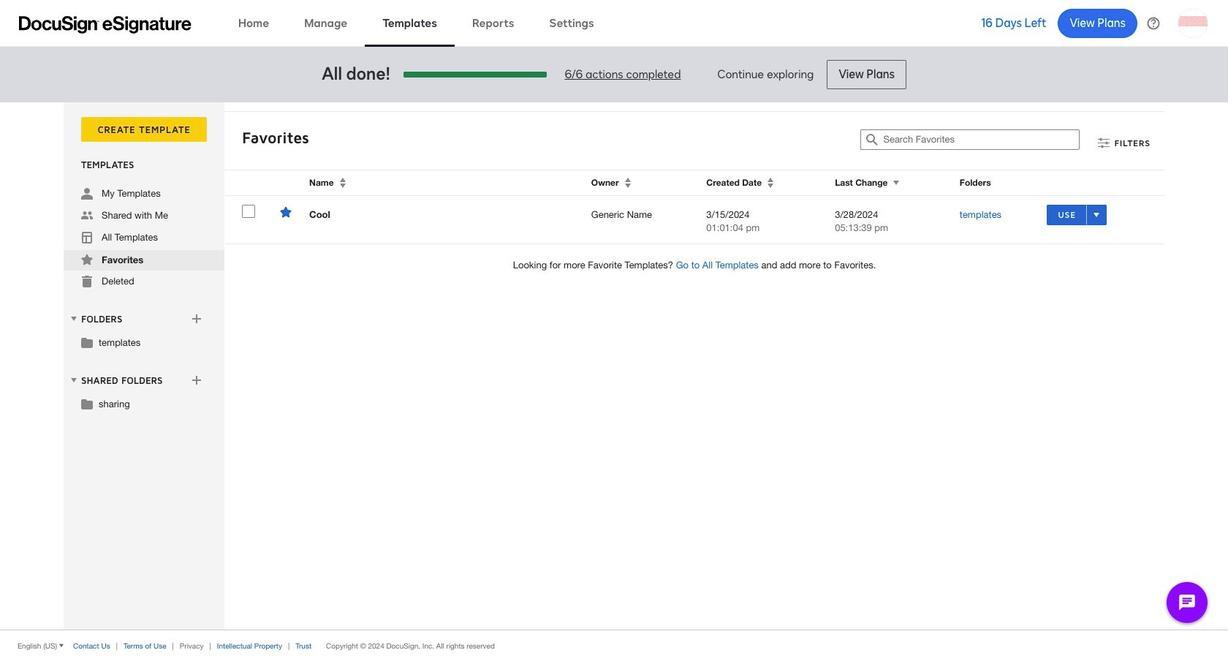 Task type: vqa. For each thing, say whether or not it's contained in the screenshot.
SHARED "icon"
yes



Task type: locate. For each thing, give the bounding box(es) containing it.
1 folder image from the top
[[81, 336, 93, 348]]

folder image
[[81, 336, 93, 348], [81, 398, 93, 410]]

shared image
[[81, 210, 93, 222]]

docusign esignature image
[[19, 16, 192, 33]]

2 folder image from the top
[[81, 398, 93, 410]]

trash image
[[81, 276, 93, 287]]

star filled image
[[81, 254, 93, 266]]

1 vertical spatial folder image
[[81, 398, 93, 410]]

user image
[[81, 188, 93, 200]]

0 vertical spatial folder image
[[81, 336, 93, 348]]



Task type: describe. For each thing, give the bounding box(es) containing it.
Search Favorites text field
[[884, 130, 1080, 149]]

view shared folders image
[[68, 374, 80, 386]]

templates image
[[81, 232, 93, 244]]

more info region
[[0, 630, 1229, 661]]

remove cool from favorites image
[[280, 206, 292, 218]]

view folders image
[[68, 313, 80, 325]]

your uploaded profile image image
[[1179, 8, 1208, 38]]

folder image for the view shared folders icon
[[81, 398, 93, 410]]

secondary navigation region
[[64, 102, 1169, 630]]

folder image for view folders image on the left top of page
[[81, 336, 93, 348]]



